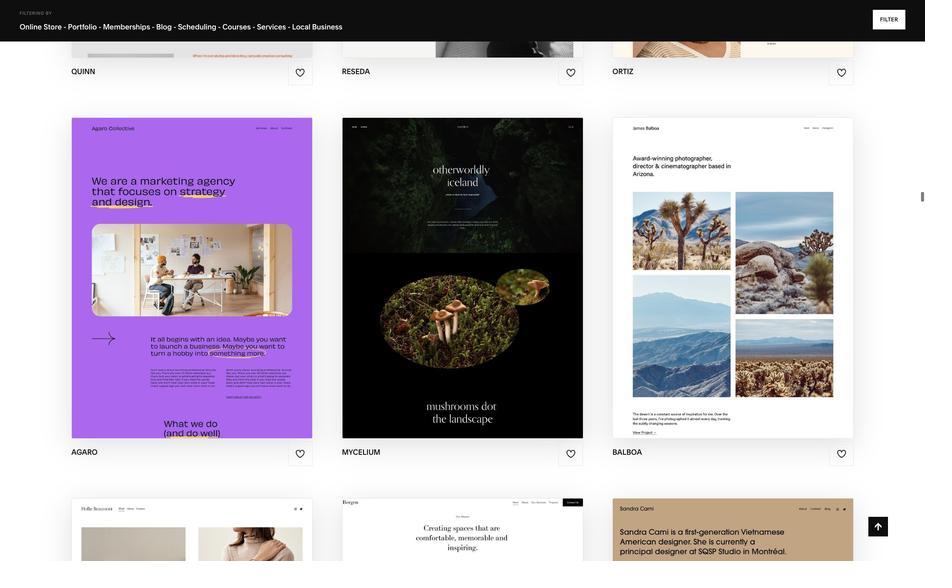 Task type: vqa. For each thing, say whether or not it's contained in the screenshot.
third PREVIEW from the right
yes



Task type: describe. For each thing, give the bounding box(es) containing it.
local
[[292, 22, 311, 31]]

preview agaro
[[155, 278, 229, 288]]

agaro inside "link"
[[196, 278, 229, 288]]

balboa inside "link"
[[736, 278, 773, 288]]

reseda image
[[343, 0, 583, 58]]

back to top image
[[874, 522, 884, 532]]

start with agaro button
[[144, 254, 240, 278]]

2 vertical spatial mycelium
[[342, 448, 381, 457]]

2 vertical spatial agaro
[[71, 448, 98, 457]]

with for agaro
[[173, 261, 196, 271]]

preview for preview balboa
[[695, 278, 734, 288]]

online
[[20, 22, 42, 31]]

balboa inside button
[[738, 261, 774, 271]]

agaro image
[[72, 118, 312, 438]]

by
[[46, 11, 52, 16]]

start for preview mycelium
[[408, 261, 435, 271]]

preview agaro link
[[155, 271, 229, 296]]

filtering by
[[20, 11, 52, 16]]

balboa image
[[614, 118, 854, 438]]

6 - from the left
[[253, 22, 255, 31]]

mycelium inside button
[[461, 261, 509, 271]]

cami image
[[614, 499, 854, 561]]

add mycelium to your favorites list image
[[566, 449, 576, 459]]

preview mycelium
[[419, 278, 507, 288]]

add quinn to your favorites list image
[[296, 68, 305, 78]]

2 vertical spatial balboa
[[613, 448, 643, 457]]

mycelium image
[[343, 118, 583, 438]]

start with agaro
[[144, 261, 230, 271]]

memberships
[[103, 22, 150, 31]]

add reseda to your favorites list image
[[566, 68, 576, 78]]

store
[[44, 22, 62, 31]]

3 - from the left
[[152, 22, 155, 31]]



Task type: locate. For each thing, give the bounding box(es) containing it.
courses
[[223, 22, 251, 31]]

add ortiz to your favorites list image
[[837, 68, 847, 78]]

business
[[312, 22, 343, 31]]

- right "courses"
[[253, 22, 255, 31]]

5 - from the left
[[218, 22, 221, 31]]

3 start from the left
[[684, 261, 711, 271]]

preview balboa link
[[695, 271, 773, 296]]

preview down start with balboa
[[695, 278, 734, 288]]

add balboa to your favorites list image
[[837, 449, 847, 459]]

1 horizontal spatial with
[[437, 261, 459, 271]]

- right store
[[64, 22, 66, 31]]

preview for preview agaro
[[155, 278, 194, 288]]

quinn image
[[72, 0, 312, 58]]

- left blog
[[152, 22, 155, 31]]

start with mycelium button
[[408, 254, 518, 278]]

ortiz
[[613, 67, 634, 76]]

reseda
[[342, 67, 370, 76]]

scheduling
[[178, 22, 217, 31]]

1 vertical spatial agaro
[[196, 278, 229, 288]]

preview for preview mycelium
[[419, 278, 458, 288]]

start for preview agaro
[[144, 261, 171, 271]]

start with balboa
[[684, 261, 774, 271]]

0 vertical spatial balboa
[[738, 261, 774, 271]]

services
[[257, 22, 286, 31]]

3 preview from the left
[[695, 278, 734, 288]]

start
[[144, 261, 171, 271], [408, 261, 435, 271], [684, 261, 711, 271]]

agaro
[[198, 261, 230, 271], [196, 278, 229, 288], [71, 448, 98, 457]]

0 vertical spatial mycelium
[[461, 261, 509, 271]]

3 with from the left
[[713, 261, 736, 271]]

online store - portfolio - memberships - blog - scheduling - courses - services - local business
[[20, 22, 343, 31]]

with up preview mycelium
[[437, 261, 459, 271]]

2 horizontal spatial with
[[713, 261, 736, 271]]

- right blog
[[174, 22, 176, 31]]

2 preview from the left
[[419, 278, 458, 288]]

start with mycelium
[[408, 261, 509, 271]]

2 with from the left
[[437, 261, 459, 271]]

1 - from the left
[[64, 22, 66, 31]]

2 horizontal spatial preview
[[695, 278, 734, 288]]

-
[[64, 22, 66, 31], [99, 22, 101, 31], [152, 22, 155, 31], [174, 22, 176, 31], [218, 22, 221, 31], [253, 22, 255, 31], [288, 22, 291, 31]]

preview balboa
[[695, 278, 773, 288]]

1 with from the left
[[173, 261, 196, 271]]

- right portfolio
[[99, 22, 101, 31]]

bergen image
[[343, 499, 583, 561]]

start with balboa button
[[684, 254, 784, 278]]

agaro inside button
[[198, 261, 230, 271]]

preview down start with agaro
[[155, 278, 194, 288]]

filter button
[[874, 10, 906, 29]]

0 vertical spatial agaro
[[198, 261, 230, 271]]

2 horizontal spatial start
[[684, 261, 711, 271]]

1 vertical spatial balboa
[[736, 278, 773, 288]]

7 - from the left
[[288, 22, 291, 31]]

- left "courses"
[[218, 22, 221, 31]]

- left local
[[288, 22, 291, 31]]

ortiz image
[[614, 0, 854, 58]]

preview down start with mycelium
[[419, 278, 458, 288]]

filtering
[[20, 11, 44, 16]]

with up preview agaro
[[173, 261, 196, 271]]

with up preview balboa
[[713, 261, 736, 271]]

with for balboa
[[713, 261, 736, 271]]

preview
[[155, 278, 194, 288], [419, 278, 458, 288], [695, 278, 734, 288]]

mycelium
[[461, 261, 509, 271], [460, 278, 507, 288], [342, 448, 381, 457]]

1 preview from the left
[[155, 278, 194, 288]]

blog
[[156, 22, 172, 31]]

2 - from the left
[[99, 22, 101, 31]]

portfolio
[[68, 22, 97, 31]]

2 start from the left
[[408, 261, 435, 271]]

with for mycelium
[[437, 261, 459, 271]]

1 horizontal spatial start
[[408, 261, 435, 271]]

add agaro to your favorites list image
[[296, 449, 305, 459]]

preview mycelium link
[[419, 271, 507, 296]]

0 horizontal spatial start
[[144, 261, 171, 271]]

start for preview balboa
[[684, 261, 711, 271]]

beaumont image
[[72, 499, 312, 561]]

filter
[[881, 16, 899, 23]]

quinn
[[71, 67, 95, 76]]

1 start from the left
[[144, 261, 171, 271]]

0 horizontal spatial preview
[[155, 278, 194, 288]]

balboa
[[738, 261, 774, 271], [736, 278, 773, 288], [613, 448, 643, 457]]

0 horizontal spatial with
[[173, 261, 196, 271]]

with
[[173, 261, 196, 271], [437, 261, 459, 271], [713, 261, 736, 271]]

4 - from the left
[[174, 22, 176, 31]]

1 horizontal spatial preview
[[419, 278, 458, 288]]

1 vertical spatial mycelium
[[460, 278, 507, 288]]



